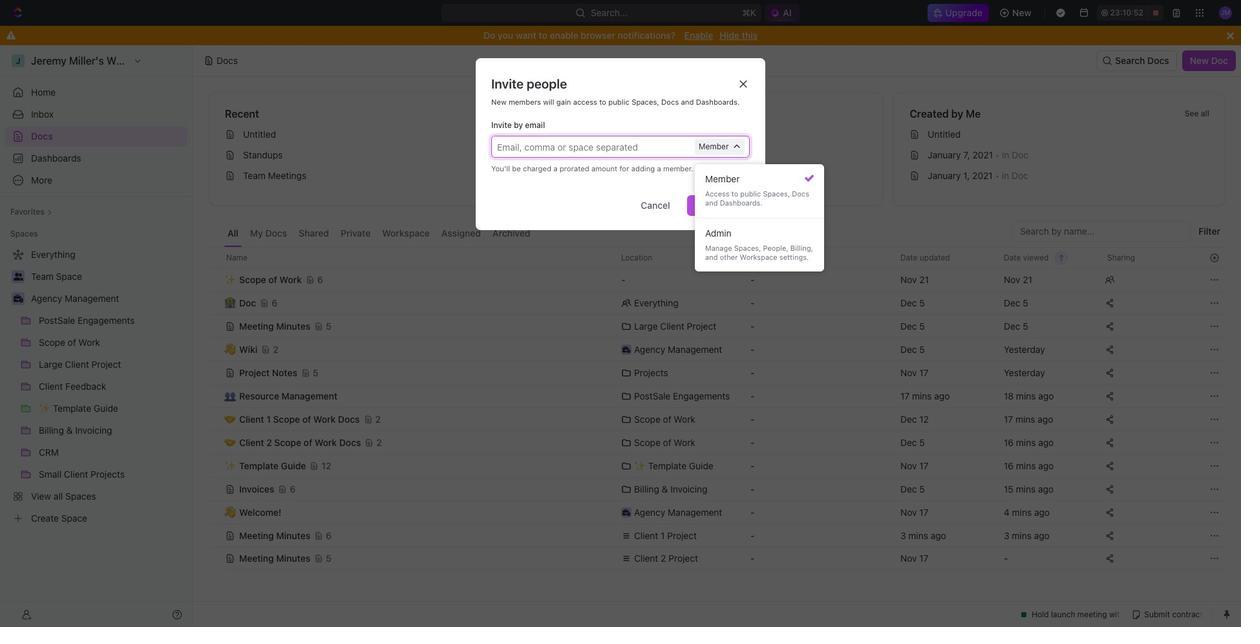Task type: describe. For each thing, give the bounding box(es) containing it.
dec for client 2 scope of work docs
[[901, 437, 917, 448]]

invite people
[[492, 76, 567, 91]]

wiki
[[239, 344, 258, 355]]

&
[[662, 483, 668, 494]]

dec 5 for scope of work
[[901, 437, 925, 448]]

admin
[[706, 227, 732, 238]]

mins for "row" containing template guide
[[1017, 460, 1036, 471]]

access to public spaces, docs and dashboards.
[[706, 190, 810, 207]]

in for january 7, 2021
[[1003, 149, 1010, 160]]

1 template from the left
[[239, 460, 279, 471]]

amount
[[592, 164, 618, 173]]

name
[[226, 253, 248, 262]]

business time image for dec 5
[[623, 346, 631, 353]]

location
[[622, 253, 653, 262]]

work down the client 1 scope of work docs
[[315, 437, 337, 448]]

inbox
[[31, 109, 54, 120]]

meeting minutes for client 2 project
[[239, 553, 311, 564]]

team meetings link
[[220, 166, 535, 186]]

minutes for client 2 project
[[276, 553, 311, 564]]

home
[[31, 87, 56, 98]]

date viewed button
[[997, 248, 1069, 268]]

23:10:52 button
[[1097, 5, 1164, 21]]

client 2 project
[[634, 553, 698, 564]]

6 cell from the top
[[209, 384, 223, 407]]

1 guide from the left
[[281, 460, 306, 471]]

yesterday for 17
[[1004, 367, 1046, 378]]

1 cell from the top
[[209, 268, 223, 291]]

dashboards. inside access to public spaces, docs and dashboards.
[[720, 199, 763, 207]]

1 nov 21 from the left
[[901, 274, 929, 285]]

11 cell from the top
[[209, 501, 223, 524]]

january for january 1, 2021
[[928, 170, 961, 181]]

client for client 2 scope of work docs
[[239, 437, 264, 448]]

management inside sidebar navigation
[[65, 293, 119, 304]]

charged
[[523, 164, 552, 173]]

docs inside access to public spaces, docs and dashboards.
[[792, 190, 810, 198]]

assigned
[[442, 228, 481, 239]]

settings.
[[780, 253, 809, 261]]

browser
[[581, 30, 616, 41]]

column header inside table
[[209, 247, 223, 268]]

hide
[[720, 30, 740, 41]]

projects
[[634, 367, 669, 378]]

row containing resource management
[[209, 384, 1226, 408]]

email
[[525, 120, 545, 130]]

invite for invite people
[[492, 76, 524, 91]]

enable
[[685, 30, 714, 41]]

recent
[[225, 108, 259, 120]]

nov for nov 21
[[901, 274, 917, 285]]

all
[[1202, 109, 1210, 118]]

✨ template guide
[[634, 460, 714, 471]]

spaces, inside the 'admin manage spaces, people, billing, and other workspace settings.'
[[735, 244, 761, 252]]

billing
[[634, 483, 660, 494]]

dec for wiki
[[901, 344, 917, 355]]

me
[[966, 108, 981, 120]]

and for access
[[706, 199, 718, 207]]

row containing wiki
[[209, 337, 1226, 363]]

client 2 scope of work docs
[[239, 437, 361, 448]]

1,
[[964, 170, 970, 181]]

new doc button
[[1183, 50, 1237, 71]]

docs down the client 1 scope of work docs
[[339, 437, 361, 448]]

assigned button
[[438, 221, 484, 247]]

dec 5 for agency management
[[901, 344, 925, 355]]

business time image for nov 17
[[623, 509, 631, 516]]

project notes inside "row"
[[239, 367, 297, 378]]

of down the client 1 scope of work docs
[[304, 437, 312, 448]]

9 cell from the top
[[209, 454, 223, 477]]

invite by email
[[492, 120, 545, 130]]

upgrade link
[[928, 4, 990, 22]]

Search by name... text field
[[1021, 222, 1184, 241]]

0 vertical spatial scope of work
[[239, 274, 302, 285]]

2 a from the left
[[657, 164, 661, 173]]

• for january 7, 2021
[[996, 150, 1000, 160]]

project for large client project
[[687, 320, 717, 331]]

untitled for recent
[[243, 129, 276, 140]]

17 for -
[[920, 553, 929, 564]]

created by me
[[910, 108, 981, 120]]

0 vertical spatial notes
[[618, 129, 642, 140]]

18 mins ago
[[1004, 390, 1054, 401]]

team meetings
[[243, 170, 307, 181]]

do
[[484, 30, 496, 41]]

this
[[742, 30, 758, 41]]

dec for invoices
[[901, 483, 917, 494]]

meeting for client 2 project
[[239, 553, 274, 564]]

work up ✨ template guide
[[674, 437, 696, 448]]

do you want to enable browser notifications? enable hide this
[[484, 30, 758, 41]]

row containing project notes
[[209, 360, 1226, 386]]

billing & invoicing
[[634, 483, 708, 494]]

billing,
[[791, 244, 814, 252]]

2 for wiki
[[273, 344, 279, 355]]

2 guide from the left
[[689, 460, 714, 471]]

january for january 7, 2021
[[928, 149, 961, 160]]

admin manage spaces, people, billing, and other workspace settings.
[[706, 227, 814, 261]]

0 horizontal spatial 12
[[322, 460, 331, 471]]

scope of work for client 1 scope of work docs
[[634, 414, 696, 425]]

workspace inside the 'admin manage spaces, people, billing, and other workspace settings.'
[[740, 253, 778, 261]]

✨
[[634, 460, 646, 471]]

mins for "row" containing client 2 scope of work docs
[[1017, 437, 1036, 448]]

of up client 2 scope of work docs
[[303, 414, 311, 425]]

new for new doc
[[1190, 55, 1209, 66]]

row containing doc
[[209, 290, 1226, 316]]

client right large
[[661, 320, 685, 331]]

0 vertical spatial to
[[539, 30, 548, 41]]

access
[[573, 98, 598, 106]]

row containing invoices
[[209, 476, 1226, 502]]

team
[[243, 170, 266, 181]]

see all button
[[1180, 106, 1215, 122]]

13 cell from the top
[[209, 547, 223, 570]]

0 vertical spatial 12
[[920, 414, 929, 425]]

dec for client 1 scope of work docs
[[901, 414, 917, 425]]

agency management for dec
[[634, 344, 723, 355]]

members
[[509, 98, 541, 106]]

cancel
[[641, 200, 670, 211]]

all
[[228, 228, 239, 239]]

search docs button
[[1098, 50, 1178, 71]]

spaces, inside access to public spaces, docs and dashboards.
[[763, 190, 790, 198]]

docs link
[[5, 126, 188, 147]]

1 vertical spatial 17 mins ago
[[1004, 414, 1054, 425]]

of up ✨ template guide
[[663, 437, 672, 448]]

1 vertical spatial member
[[706, 173, 740, 184]]

2 3 mins ago from the left
[[1004, 530, 1050, 541]]

archived button
[[490, 221, 534, 247]]

resource management
[[239, 390, 338, 401]]

2021 for january 1, 2021
[[973, 170, 993, 181]]

engagements
[[673, 390, 730, 401]]

inbox link
[[5, 104, 188, 125]]

be
[[512, 164, 521, 173]]

postsale
[[634, 390, 671, 401]]

favorites inside favorites button
[[10, 207, 44, 217]]

1 a from the left
[[554, 164, 558, 173]]

adding
[[632, 164, 655, 173]]

you'll be charged a prorated amount for adding a member.
[[492, 164, 694, 173]]

2 template from the left
[[649, 460, 687, 471]]

my
[[250, 228, 263, 239]]

dec for doc
[[901, 297, 917, 308]]

other
[[720, 253, 738, 261]]

nov 17 for yesterday
[[901, 367, 929, 378]]

dashboards link
[[5, 148, 188, 169]]

tags
[[751, 253, 768, 262]]

row containing scope of work
[[209, 267, 1226, 293]]

in for january 1, 2021
[[1002, 170, 1010, 181]]

mins for "row" containing welcome!
[[1013, 507, 1032, 518]]

16 mins ago for dec 5
[[1004, 437, 1054, 448]]

4 mins ago
[[1004, 507, 1050, 518]]

Email, comma or space separated text field
[[493, 136, 698, 157]]

doc inside button
[[1212, 55, 1229, 66]]

notes inside "row"
[[272, 367, 297, 378]]

meeting for client 1 project
[[239, 530, 274, 541]]

of down my docs button
[[269, 274, 277, 285]]

my docs button
[[247, 221, 290, 247]]

postsale engagements
[[634, 390, 730, 401]]

2 for client 2 scope of work docs
[[377, 437, 382, 448]]

6 for scope of work
[[317, 274, 323, 285]]

10 cell from the top
[[209, 477, 223, 501]]

date updated
[[901, 253, 951, 262]]

12 cell from the top
[[209, 524, 223, 547]]

1 for project
[[661, 530, 665, 541]]

send
[[695, 199, 717, 210]]

2 nov 21 from the left
[[1004, 274, 1033, 285]]

to inside access to public spaces, docs and dashboards.
[[732, 190, 739, 198]]

8 cell from the top
[[209, 431, 223, 454]]

send invite
[[695, 199, 742, 210]]

scope down resource management
[[273, 414, 300, 425]]

client for client 1 project
[[634, 530, 659, 541]]

15 mins ago
[[1004, 483, 1054, 494]]

see
[[1185, 109, 1199, 118]]

member inside dropdown button
[[699, 142, 729, 151]]

untitled link for recent
[[220, 124, 535, 145]]

resource
[[239, 390, 279, 401]]

client for client 2 project
[[634, 553, 659, 564]]

docs inside button
[[265, 228, 287, 239]]

viewed
[[1024, 253, 1049, 262]]

new for new
[[1013, 7, 1032, 18]]

sharing
[[1108, 253, 1136, 262]]

you
[[498, 30, 514, 41]]

yesterday for 5
[[1004, 344, 1046, 355]]

dec 5 for large client project
[[901, 320, 925, 331]]

date updated button
[[893, 248, 958, 268]]

docs up project notes link
[[662, 98, 679, 106]]

enable
[[550, 30, 579, 41]]

1 3 from the left
[[901, 530, 907, 541]]

agency management inside sidebar navigation
[[31, 293, 119, 304]]

business time image inside sidebar navigation
[[13, 295, 23, 303]]

template guide
[[239, 460, 306, 471]]

docs up client 2 scope of work docs
[[338, 414, 360, 425]]



Task type: locate. For each thing, give the bounding box(es) containing it.
3 minutes from the top
[[276, 553, 311, 564]]

1 horizontal spatial by
[[952, 108, 964, 120]]

and for admin
[[706, 253, 718, 261]]

new right upgrade
[[1013, 7, 1032, 18]]

1 vertical spatial agency management
[[634, 344, 723, 355]]

1 vertical spatial workspace
[[740, 253, 778, 261]]

tab list containing all
[[224, 221, 534, 247]]

2021 right 1,
[[973, 170, 993, 181]]

0 horizontal spatial workspace
[[382, 228, 430, 239]]

1 horizontal spatial 3 mins ago
[[1004, 530, 1050, 541]]

resource management button
[[225, 384, 606, 408]]

2 row from the top
[[209, 267, 1226, 293]]

mins
[[913, 390, 932, 401], [1017, 390, 1036, 401], [1016, 414, 1036, 425], [1017, 437, 1036, 448], [1017, 460, 1036, 471], [1016, 483, 1036, 494], [1013, 507, 1032, 518], [909, 530, 929, 541], [1012, 530, 1032, 541]]

• inside the january 1, 2021 • in doc
[[996, 170, 1000, 181]]

nov for 16 mins ago
[[901, 460, 917, 471]]

scope down postsale
[[634, 414, 661, 425]]

1 row from the top
[[209, 247, 1226, 268]]

to right want
[[539, 30, 548, 41]]

0 horizontal spatial untitled link
[[220, 124, 535, 145]]

2 meeting minutes from the top
[[239, 530, 311, 541]]

row containing name
[[209, 247, 1226, 268]]

nov 17 for 16 mins ago
[[901, 460, 929, 471]]

17 for 4 mins ago
[[920, 507, 929, 518]]

notes up resource management
[[272, 367, 297, 378]]

scope of work for client 2 scope of work docs
[[634, 437, 696, 448]]

scope down the client 1 scope of work docs
[[274, 437, 301, 448]]

0 vertical spatial workspace
[[382, 228, 430, 239]]

1 vertical spatial scope of work
[[634, 414, 696, 425]]

3 cell from the top
[[209, 314, 223, 338]]

workspace right private
[[382, 228, 430, 239]]

dec 5 for billing & invoicing
[[901, 483, 925, 494]]

by for created
[[952, 108, 964, 120]]

2 minutes from the top
[[276, 530, 311, 541]]

1 meeting minutes from the top
[[239, 320, 311, 331]]

nov for 4 mins ago
[[901, 507, 917, 518]]

2 for client 1 scope of work docs
[[375, 414, 381, 425]]

1 vertical spatial yesterday
[[1004, 367, 1046, 378]]

1 horizontal spatial new
[[1013, 7, 1032, 18]]

dashboards.
[[696, 98, 740, 106], [720, 199, 763, 207]]

project up client 2 project
[[668, 530, 697, 541]]

doc down name
[[239, 297, 256, 308]]

8 row from the top
[[209, 406, 1226, 432]]

⌘k
[[743, 7, 757, 18]]

meeting for large client project
[[239, 320, 274, 331]]

private button
[[338, 221, 374, 247]]

1 horizontal spatial workspace
[[740, 253, 778, 261]]

0 vertical spatial new
[[1013, 7, 1032, 18]]

2 21 from the left
[[1023, 274, 1033, 285]]

new members will gain access to public spaces, docs and dashboards.
[[492, 98, 740, 106]]

2 vertical spatial to
[[732, 190, 739, 198]]

minutes for large client project
[[276, 320, 311, 331]]

2 horizontal spatial spaces,
[[763, 190, 790, 198]]

1 vertical spatial by
[[514, 120, 523, 130]]

invite down members
[[492, 120, 512, 130]]

docs right search
[[1148, 55, 1170, 66]]

13 row from the top
[[209, 523, 1226, 549]]

notes up for
[[618, 129, 642, 140]]

notifications?
[[618, 30, 676, 41]]

2 3 from the left
[[1004, 530, 1010, 541]]

agency management for nov
[[634, 507, 723, 518]]

to
[[539, 30, 548, 41], [600, 98, 607, 106], [732, 190, 739, 198]]

meeting minutes for client 1 project
[[239, 530, 311, 541]]

• inside january 7, 2021 • in doc
[[996, 150, 1000, 160]]

7 row from the top
[[209, 384, 1226, 408]]

scope of work down postsale
[[634, 414, 696, 425]]

2 16 from the top
[[1004, 460, 1014, 471]]

a right "charged"
[[554, 164, 558, 173]]

1 21 from the left
[[920, 274, 929, 285]]

10 row from the top
[[209, 453, 1226, 479]]

project for client 2 project
[[669, 553, 698, 564]]

favorites button
[[5, 204, 57, 220]]

favorites up spaces
[[10, 207, 44, 217]]

public inside access to public spaces, docs and dashboards.
[[741, 190, 761, 198]]

2 untitled from the left
[[928, 129, 961, 140]]

template up invoices
[[239, 460, 279, 471]]

a right the adding
[[657, 164, 661, 173]]

0 horizontal spatial 17 mins ago
[[901, 390, 950, 401]]

0 vertical spatial 17 mins ago
[[901, 390, 950, 401]]

0 vertical spatial 2021
[[973, 149, 993, 160]]

1 for scope
[[267, 414, 271, 425]]

new inside button
[[1190, 55, 1209, 66]]

2021 for january 7, 2021
[[973, 149, 993, 160]]

nov for yesterday
[[901, 367, 917, 378]]

work down postsale engagements
[[674, 414, 696, 425]]

new inside button
[[1013, 7, 1032, 18]]

4
[[1004, 507, 1010, 518]]

15
[[1004, 483, 1014, 494]]

doc up the january 1, 2021 • in doc
[[1012, 149, 1029, 160]]

access
[[706, 190, 730, 198]]

1 vertical spatial new
[[1190, 55, 1209, 66]]

row containing client 1 scope of work docs
[[209, 406, 1226, 432]]

2 vertical spatial agency management
[[634, 507, 723, 518]]

guide
[[281, 460, 306, 471], [689, 460, 714, 471]]

row containing welcome!
[[209, 501, 1226, 524]]

17 mins ago up dec 12
[[901, 390, 950, 401]]

0 vertical spatial public
[[609, 98, 630, 106]]

3 row from the top
[[209, 290, 1226, 316]]

new for new members will gain access to public spaces, docs and dashboards.
[[492, 98, 507, 106]]

1 vertical spatial favorites
[[10, 207, 44, 217]]

1 untitled from the left
[[243, 129, 276, 140]]

agency for nov 17
[[634, 507, 666, 518]]

1 untitled link from the left
[[220, 124, 535, 145]]

2 yesterday from the top
[[1004, 367, 1046, 378]]

new left members
[[492, 98, 507, 106]]

7 cell from the top
[[209, 407, 223, 431]]

spaces,
[[632, 98, 660, 106], [763, 190, 790, 198], [735, 244, 761, 252]]

doc up see all button
[[1212, 55, 1229, 66]]

table containing scope of work
[[209, 247, 1226, 572]]

guide up the 'invoicing'
[[689, 460, 714, 471]]

2 vertical spatial and
[[706, 253, 718, 261]]

1 2021 from the top
[[973, 149, 993, 160]]

0 vertical spatial january
[[928, 149, 961, 160]]

mins for "row" containing resource management
[[1017, 390, 1036, 401]]

0 vertical spatial and
[[681, 98, 694, 106]]

scope of work up ✨ template guide
[[634, 437, 696, 448]]

0 horizontal spatial to
[[539, 30, 548, 41]]

5
[[920, 297, 925, 308], [1023, 297, 1029, 308], [326, 320, 332, 331], [920, 320, 925, 331], [1023, 320, 1029, 331], [920, 344, 925, 355], [313, 367, 319, 378], [920, 437, 925, 448], [920, 483, 925, 494], [326, 553, 332, 564]]

3 meeting from the top
[[239, 553, 274, 564]]

6 for invoices
[[290, 483, 296, 494]]

date left viewed
[[1004, 253, 1022, 262]]

1 vertical spatial dashboards.
[[720, 199, 763, 207]]

1 vertical spatial invite
[[492, 120, 512, 130]]

docs right my
[[265, 228, 287, 239]]

3
[[901, 530, 907, 541], [1004, 530, 1010, 541]]

3 nov 17 from the top
[[901, 507, 929, 518]]

date for date viewed
[[1004, 253, 1022, 262]]

prorated
[[560, 164, 590, 173]]

1 horizontal spatial 3
[[1004, 530, 1010, 541]]

1 horizontal spatial 17 mins ago
[[1004, 414, 1054, 425]]

guide down client 2 scope of work docs
[[281, 460, 306, 471]]

1 vertical spatial meeting
[[239, 530, 274, 541]]

cell
[[209, 268, 223, 291], [209, 291, 223, 314], [209, 314, 223, 338], [209, 338, 223, 361], [209, 361, 223, 384], [209, 384, 223, 407], [209, 407, 223, 431], [209, 431, 223, 454], [209, 454, 223, 477], [209, 477, 223, 501], [209, 501, 223, 524], [209, 524, 223, 547], [209, 547, 223, 570]]

january 7, 2021 • in doc
[[928, 149, 1029, 160]]

21
[[920, 274, 929, 285], [1023, 274, 1033, 285]]

date inside button
[[901, 253, 918, 262]]

0 vertical spatial agency management
[[31, 293, 119, 304]]

0 horizontal spatial favorites
[[10, 207, 44, 217]]

16
[[1004, 437, 1014, 448], [1004, 460, 1014, 471]]

2021 right the 7, on the top right
[[973, 149, 993, 160]]

date inside button
[[1004, 253, 1022, 262]]

shared
[[299, 228, 329, 239]]

0 horizontal spatial notes
[[272, 367, 297, 378]]

0 horizontal spatial a
[[554, 164, 558, 173]]

0 horizontal spatial template
[[239, 460, 279, 471]]

0 horizontal spatial by
[[514, 120, 523, 130]]

date for date updated
[[901, 253, 918, 262]]

1 vertical spatial agency
[[634, 344, 666, 355]]

project notes down new members will gain access to public spaces, docs and dashboards.
[[586, 129, 642, 140]]

16 up 15 at the bottom right of the page
[[1004, 460, 1014, 471]]

large
[[634, 320, 658, 331]]

1 vertical spatial 12
[[322, 460, 331, 471]]

untitled link
[[220, 124, 535, 145], [905, 124, 1220, 145]]

2 date from the left
[[1004, 253, 1022, 262]]

2 invite from the top
[[492, 120, 512, 130]]

2 vertical spatial new
[[492, 98, 507, 106]]

1 vertical spatial 1
[[661, 530, 665, 541]]

mins for 13th "row" from the top of the table containing scope of work
[[1012, 530, 1032, 541]]

0 horizontal spatial guide
[[281, 460, 306, 471]]

by
[[952, 108, 964, 120], [514, 120, 523, 130]]

mins for "row" containing client 1 scope of work docs
[[1016, 414, 1036, 425]]

by for invite
[[514, 120, 523, 130]]

4 row from the top
[[209, 313, 1226, 339]]

0 vertical spatial meeting minutes
[[239, 320, 311, 331]]

1 invite from the top
[[492, 76, 524, 91]]

0 vertical spatial member
[[699, 142, 729, 151]]

2 horizontal spatial new
[[1190, 55, 1209, 66]]

dec 5
[[901, 297, 925, 308], [1004, 297, 1029, 308], [901, 320, 925, 331], [1004, 320, 1029, 331], [901, 344, 925, 355], [901, 437, 925, 448], [901, 483, 925, 494]]

17 mins ago down 18 mins ago
[[1004, 414, 1054, 425]]

0 vertical spatial •
[[996, 150, 1000, 160]]

management inside button
[[282, 390, 338, 401]]

2 untitled link from the left
[[905, 124, 1220, 145]]

2 nov 17 from the top
[[901, 460, 929, 471]]

1
[[267, 414, 271, 425], [661, 530, 665, 541]]

0 horizontal spatial 1
[[267, 414, 271, 425]]

and down access
[[706, 199, 718, 207]]

1 16 from the top
[[1004, 437, 1014, 448]]

2 meeting from the top
[[239, 530, 274, 541]]

workspace inside "button"
[[382, 228, 430, 239]]

7,
[[964, 149, 971, 160]]

•
[[996, 150, 1000, 160], [996, 170, 1000, 181]]

1 horizontal spatial project notes
[[586, 129, 642, 140]]

0 horizontal spatial 21
[[920, 274, 929, 285]]

nov 21 down date viewed
[[1004, 274, 1033, 285]]

0 horizontal spatial new
[[492, 98, 507, 106]]

business time image
[[13, 295, 23, 303], [623, 346, 631, 353], [623, 509, 631, 516]]

date viewed
[[1004, 253, 1049, 262]]

0 vertical spatial by
[[952, 108, 964, 120]]

minutes for client 1 project
[[276, 530, 311, 541]]

client up client 2 project
[[634, 530, 659, 541]]

new button
[[995, 3, 1040, 23]]

0 horizontal spatial nov 21
[[901, 274, 929, 285]]

all button
[[224, 221, 242, 247]]

home link
[[5, 82, 188, 103]]

by left the me
[[952, 108, 964, 120]]

docs
[[217, 55, 238, 66], [1148, 55, 1170, 66], [662, 98, 679, 106], [31, 131, 53, 142], [792, 190, 810, 198], [265, 228, 287, 239], [338, 414, 360, 425], [339, 437, 361, 448]]

1 horizontal spatial untitled link
[[905, 124, 1220, 145]]

docs up recent
[[217, 55, 238, 66]]

dec 5 for everything
[[901, 297, 925, 308]]

project
[[586, 129, 615, 140], [687, 320, 717, 331], [239, 367, 270, 378], [668, 530, 697, 541], [669, 553, 698, 564]]

2 january from the top
[[928, 170, 961, 181]]

0 horizontal spatial public
[[609, 98, 630, 106]]

nov 17
[[901, 367, 929, 378], [901, 460, 929, 471], [901, 507, 929, 518], [901, 553, 929, 564]]

standups link
[[220, 145, 535, 166]]

tab list
[[224, 221, 534, 247]]

2021
[[973, 149, 993, 160], [973, 170, 993, 181]]

1 vertical spatial business time image
[[623, 346, 631, 353]]

1 january from the top
[[928, 149, 961, 160]]

client for client 1 scope of work docs
[[239, 414, 264, 425]]

4 nov 17 from the top
[[901, 553, 929, 564]]

1 date from the left
[[901, 253, 918, 262]]

0 horizontal spatial untitled
[[243, 129, 276, 140]]

search
[[1116, 55, 1146, 66]]

1 yesterday from the top
[[1004, 344, 1046, 355]]

standups
[[243, 149, 283, 160]]

0 vertical spatial 1
[[267, 414, 271, 425]]

scope of work
[[239, 274, 302, 285], [634, 414, 696, 425], [634, 437, 696, 448]]

favorites
[[568, 108, 612, 120], [10, 207, 44, 217]]

to right access
[[600, 98, 607, 106]]

23:10:52
[[1111, 8, 1144, 17]]

scope of work down name
[[239, 274, 302, 285]]

1 horizontal spatial untitled
[[928, 129, 961, 140]]

table
[[209, 247, 1226, 572]]

1 vertical spatial in
[[1002, 170, 1010, 181]]

my docs
[[250, 228, 287, 239]]

1 horizontal spatial guide
[[689, 460, 714, 471]]

4 cell from the top
[[209, 338, 223, 361]]

scope up ✨
[[634, 437, 661, 448]]

1 vertical spatial spaces,
[[763, 190, 790, 198]]

private
[[341, 228, 371, 239]]

2 vertical spatial minutes
[[276, 553, 311, 564]]

2 vertical spatial spaces,
[[735, 244, 761, 252]]

public right access
[[609, 98, 630, 106]]

see all
[[1185, 109, 1210, 118]]

january left the 7, on the top right
[[928, 149, 961, 160]]

1 horizontal spatial 12
[[920, 414, 929, 425]]

project notes inside project notes link
[[586, 129, 642, 140]]

project up resource
[[239, 367, 270, 378]]

1 meeting from the top
[[239, 320, 274, 331]]

nov 17 for -
[[901, 553, 929, 564]]

9 row from the top
[[209, 430, 1226, 456]]

1 3 mins ago from the left
[[901, 530, 947, 541]]

0 horizontal spatial 3 mins ago
[[901, 530, 947, 541]]

public
[[609, 98, 630, 106], [741, 190, 761, 198]]

1 horizontal spatial nov 21
[[1004, 274, 1033, 285]]

1 down resource
[[267, 414, 271, 425]]

project notes up resource
[[239, 367, 297, 378]]

6 for doc
[[272, 297, 278, 308]]

21 down date viewed
[[1023, 274, 1033, 285]]

2 cell from the top
[[209, 291, 223, 314]]

archived
[[493, 228, 531, 239]]

and inside the 'admin manage spaces, people, billing, and other workspace settings.'
[[706, 253, 718, 261]]

will
[[543, 98, 555, 106]]

project down client 1 project
[[669, 553, 698, 564]]

agency inside sidebar navigation
[[31, 293, 62, 304]]

january left 1,
[[928, 170, 961, 181]]

docs up billing,
[[792, 190, 810, 198]]

2 vertical spatial meeting minutes
[[239, 553, 311, 564]]

• for january 1, 2021
[[996, 170, 1000, 181]]

invoicing
[[671, 483, 708, 494]]

and down manage
[[706, 253, 718, 261]]

new doc
[[1190, 55, 1229, 66]]

client down client 1 project
[[634, 553, 659, 564]]

new
[[1013, 7, 1032, 18], [1190, 55, 1209, 66], [492, 98, 507, 106]]

3 meeting minutes from the top
[[239, 553, 311, 564]]

nov 17 for 4 mins ago
[[901, 507, 929, 518]]

1 vertical spatial 16
[[1004, 460, 1014, 471]]

row
[[209, 247, 1226, 268], [209, 267, 1226, 293], [209, 290, 1226, 316], [209, 313, 1226, 339], [209, 337, 1226, 363], [209, 360, 1226, 386], [209, 384, 1226, 408], [209, 406, 1226, 432], [209, 430, 1226, 456], [209, 453, 1226, 479], [209, 476, 1226, 502], [209, 501, 1226, 524], [209, 523, 1226, 549], [209, 546, 1226, 572]]

0 horizontal spatial date
[[901, 253, 918, 262]]

in down january 7, 2021 • in doc
[[1002, 170, 1010, 181]]

1 vertical spatial meeting minutes
[[239, 530, 311, 541]]

and up project notes link
[[681, 98, 694, 106]]

everything
[[634, 297, 679, 308]]

16 mins ago up 15 mins ago
[[1004, 460, 1054, 471]]

1 16 mins ago from the top
[[1004, 437, 1054, 448]]

date left updated
[[901, 253, 918, 262]]

member.
[[664, 164, 694, 173]]

template up &
[[649, 460, 687, 471]]

6 row from the top
[[209, 360, 1226, 386]]

2 vertical spatial agency
[[634, 507, 666, 518]]

1 minutes from the top
[[276, 320, 311, 331]]

17
[[920, 367, 929, 378], [901, 390, 910, 401], [1004, 414, 1014, 425], [920, 460, 929, 471], [920, 507, 929, 518], [920, 553, 929, 564]]

21 down the date updated button
[[920, 274, 929, 285]]

agency management link
[[31, 288, 185, 309]]

0 vertical spatial meeting
[[239, 320, 274, 331]]

1 up client 2 project
[[661, 530, 665, 541]]

0 vertical spatial 16
[[1004, 437, 1014, 448]]

of down postsale
[[663, 414, 672, 425]]

2
[[273, 344, 279, 355], [375, 414, 381, 425], [267, 437, 272, 448], [377, 437, 382, 448], [661, 553, 666, 564]]

search docs
[[1116, 55, 1170, 66]]

doc down january 7, 2021 • in doc
[[1012, 170, 1029, 181]]

untitled for created by me
[[928, 129, 961, 140]]

untitled up standups
[[243, 129, 276, 140]]

1 horizontal spatial to
[[600, 98, 607, 106]]

5 row from the top
[[209, 337, 1226, 363]]

dashboards. up project notes link
[[696, 98, 740, 106]]

spaces, up tags
[[735, 244, 761, 252]]

1 vertical spatial •
[[996, 170, 1000, 181]]

workspace down people,
[[740, 253, 778, 261]]

0 vertical spatial invite
[[492, 76, 524, 91]]

1 vertical spatial 16 mins ago
[[1004, 460, 1054, 471]]

client up template guide
[[239, 437, 264, 448]]

16 for 5
[[1004, 437, 1014, 448]]

0 vertical spatial spaces,
[[632, 98, 660, 106]]

project right large
[[687, 320, 717, 331]]

agency for dec 5
[[634, 344, 666, 355]]

in up the january 1, 2021 • in doc
[[1003, 149, 1010, 160]]

6 for meeting minutes
[[326, 530, 332, 541]]

dec for meeting minutes
[[901, 320, 917, 331]]

gain
[[557, 98, 571, 106]]

14 row from the top
[[209, 546, 1226, 572]]

dashboards. down access
[[720, 199, 763, 207]]

nov 21 down the date updated button
[[901, 274, 929, 285]]

2 vertical spatial meeting
[[239, 553, 274, 564]]

1 horizontal spatial date
[[1004, 253, 1022, 262]]

minutes
[[276, 320, 311, 331], [276, 530, 311, 541], [276, 553, 311, 564]]

2 16 mins ago from the top
[[1004, 460, 1054, 471]]

0 vertical spatial dashboards.
[[696, 98, 740, 106]]

0 horizontal spatial spaces,
[[632, 98, 660, 106]]

invite up members
[[492, 76, 524, 91]]

• down january 7, 2021 • in doc
[[996, 170, 1000, 181]]

1 vertical spatial and
[[706, 199, 718, 207]]

0 vertical spatial yesterday
[[1004, 344, 1046, 355]]

and inside access to public spaces, docs and dashboards.
[[706, 199, 718, 207]]

invoices
[[239, 483, 274, 494]]

client 1 scope of work docs
[[239, 414, 360, 425]]

work up client 2 scope of work docs
[[314, 414, 336, 425]]

0 vertical spatial favorites
[[568, 108, 612, 120]]

project notes link
[[562, 124, 878, 145]]

1 horizontal spatial notes
[[618, 129, 642, 140]]

0 horizontal spatial project notes
[[239, 367, 297, 378]]

row containing template guide
[[209, 453, 1226, 479]]

mins for "row" containing invoices
[[1016, 483, 1036, 494]]

16 mins ago for nov 17
[[1004, 460, 1054, 471]]

1 horizontal spatial favorites
[[568, 108, 612, 120]]

0 vertical spatial project notes
[[586, 129, 642, 140]]

docs inside sidebar navigation
[[31, 131, 53, 142]]

client down resource
[[239, 414, 264, 425]]

16 for 17
[[1004, 460, 1014, 471]]

• up the january 1, 2021 • in doc
[[996, 150, 1000, 160]]

17 for yesterday
[[920, 367, 929, 378]]

shared button
[[296, 221, 332, 247]]

11 row from the top
[[209, 476, 1226, 502]]

project up amount
[[586, 129, 615, 140]]

manage
[[706, 244, 732, 252]]

2 horizontal spatial to
[[732, 190, 739, 198]]

client 1 project
[[634, 530, 697, 541]]

spaces, up the 'admin manage spaces, people, billing, and other workspace settings.'
[[763, 190, 790, 198]]

to up invite in the right top of the page
[[732, 190, 739, 198]]

by left email
[[514, 120, 523, 130]]

search...
[[591, 7, 628, 18]]

want
[[516, 30, 537, 41]]

sidebar navigation
[[0, 45, 193, 627]]

1 nov 17 from the top
[[901, 367, 929, 378]]

docs down "inbox"
[[31, 131, 53, 142]]

0 horizontal spatial 3
[[901, 530, 907, 541]]

untitled link for created by me
[[905, 124, 1220, 145]]

management
[[65, 293, 119, 304], [668, 344, 723, 355], [282, 390, 338, 401], [668, 507, 723, 518]]

5 cell from the top
[[209, 361, 223, 384]]

meeting minutes for large client project
[[239, 320, 311, 331]]

workspace
[[382, 228, 430, 239], [740, 253, 778, 261]]

public up invite in the right top of the page
[[741, 190, 761, 198]]

new up "see all"
[[1190, 55, 1209, 66]]

spaces, right access
[[632, 98, 660, 106]]

column header
[[209, 247, 223, 268]]

1 horizontal spatial 1
[[661, 530, 665, 541]]

dec 12
[[901, 414, 929, 425]]

17 for 16 mins ago
[[920, 460, 929, 471]]

18
[[1004, 390, 1014, 401]]

2 2021 from the top
[[973, 170, 993, 181]]

nov 21
[[901, 274, 929, 285], [1004, 274, 1033, 285]]

invite for invite by email
[[492, 120, 512, 130]]

project for client 1 project
[[668, 530, 697, 541]]

scope down name
[[239, 274, 266, 285]]

12 row from the top
[[209, 501, 1226, 524]]

16 down 18
[[1004, 437, 1014, 448]]

2 vertical spatial business time image
[[623, 509, 631, 516]]

favorites down access
[[568, 108, 612, 120]]

nov for -
[[901, 553, 917, 564]]

row containing client 2 scope of work docs
[[209, 430, 1226, 456]]

you'll
[[492, 164, 510, 173]]

docs inside button
[[1148, 55, 1170, 66]]

16 mins ago down 18 mins ago
[[1004, 437, 1054, 448]]

2 vertical spatial scope of work
[[634, 437, 696, 448]]

untitled down created by me
[[928, 129, 961, 140]]

1 vertical spatial minutes
[[276, 530, 311, 541]]

work down my docs button
[[280, 274, 302, 285]]

workspace button
[[379, 221, 433, 247]]



Task type: vqa. For each thing, say whether or not it's contained in the screenshot.


